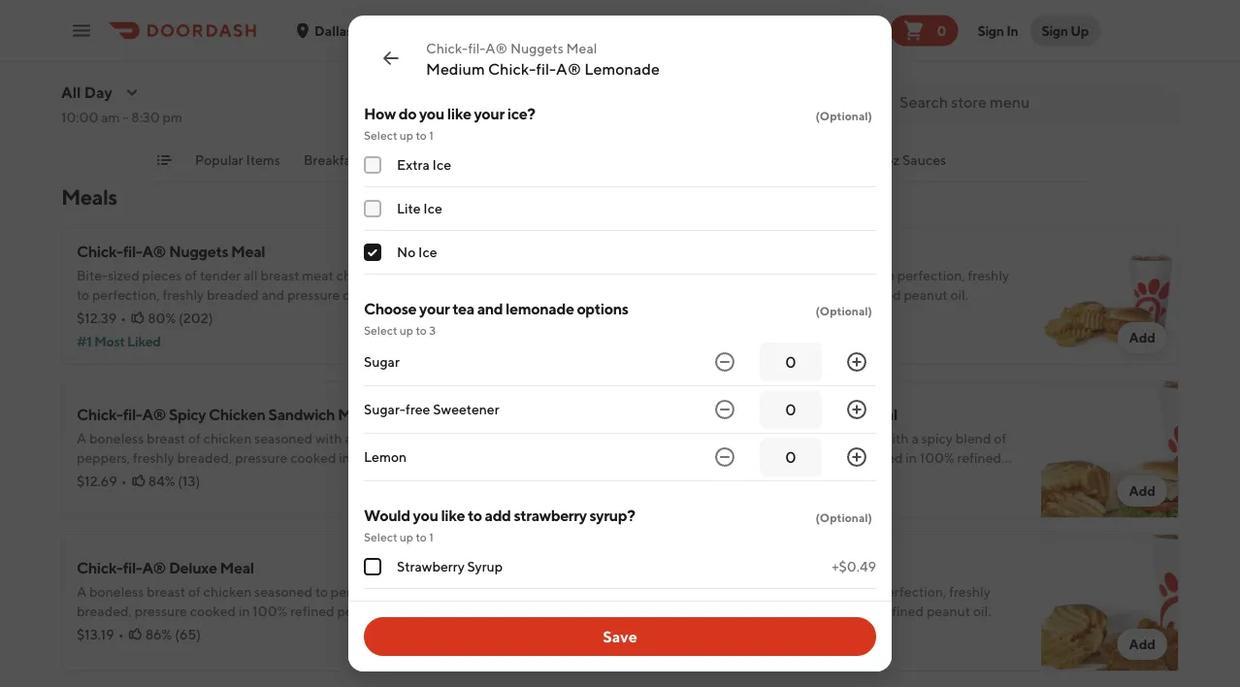 Task type: vqa. For each thing, say whether or not it's contained in the screenshot.
Prepared
yes



Task type: describe. For each thing, give the bounding box(es) containing it.
would
[[364, 506, 410, 525]]

multigrain
[[271, 489, 333, 505]]

do
[[399, 104, 417, 123]]

choose
[[364, 300, 417, 318]]

select for how
[[364, 128, 398, 142]]

freshly inside boneless chicken tenders seasoned to perfection, freshly breaded and pressure cooked in 100% refined peanut oil. $12.85
[[950, 584, 991, 600]]

no ice
[[397, 244, 437, 260]]

$13.19 •
[[77, 627, 124, 643]]

to inside how do you like your ice? select up to 1
[[416, 128, 427, 142]]

Lite Ice checkbox
[[364, 200, 382, 217]]

1 vertical spatial greek
[[255, 40, 293, 56]]

1 count, from the left
[[279, 306, 318, 322]]

a boneless breast of chicken seasoned to perfection, freshly breaded, pressure cooked in 100% refined peanut oil.
[[644, 267, 1010, 303]]

served inside chick-fil-a® spicy chicken sandwich meal a boneless breast of chicken seasoned with a spicy blend of peppers, freshly breaded, pressure cooked in 100% refined peanut oil and served on a toasted, buttered bun with dill pickle chips. also available on a multigrain bun.
[[167, 469, 208, 485]]

meal for chick-fil-a® nuggets meal bite-sized pieces of tender all breast meat chicken, seasoned to perfection, freshly breaded and pressure cooked in 100% refined peanut oil. available in 8-count, 12-count, or 30-count entrées with choice of dipping sauce.
[[231, 242, 265, 261]]

a® for chick-fil-a® nuggets meal bite-sized pieces of tender all breast meat chicken, seasoned to perfection, freshly breaded and pressure cooked in 100% refined peanut oil. available in 8-count, 12-count, or 30-count entrées with choice of dipping sauce.
[[142, 242, 166, 261]]

chick-fil-a® spicy chicken sandwich meal image
[[475, 381, 613, 518]]

sweetener
[[433, 401, 500, 417]]

cooked inside the chick-fil-a® nuggets meal bite-sized pieces of tender all breast meat chicken, seasoned to perfection, freshly breaded and pressure cooked in 100% refined peanut oil. available in 8-count, 12-count, or 30-count entrées with choice of dipping sauce.
[[343, 287, 389, 303]]

green
[[644, 60, 679, 76]]

$12.85
[[644, 627, 684, 643]]

0 horizontal spatial on
[[211, 469, 227, 485]]

options
[[577, 300, 629, 318]]

perfection, inside boneless chicken tenders seasoned to perfection, freshly breaded and pressure cooked in 100% refined peanut oil. $12.85
[[879, 584, 947, 600]]

breaded inside the chick-fil-a® nuggets meal bite-sized pieces of tender all breast meat chicken, seasoned to perfection, freshly breaded and pressure cooked in 100% refined peanut oil. available in 8-count, 12-count, or 30-count entrées with choice of dipping sauce.
[[207, 287, 259, 303]]

made
[[772, 40, 806, 56]]

$12.39
[[77, 310, 117, 326]]

86%
[[145, 627, 172, 643]]

freshly inside a boneless breast of chicken seasoned to perfection, freshly breaded, pressure cooked in 100% refined peanut oil.
[[968, 267, 1010, 283]]

dipping
[[215, 326, 262, 342]]

80% (202)
[[148, 310, 213, 326]]

8:30
[[131, 109, 160, 125]]

oil. inside boneless chicken tenders seasoned to perfection, freshly breaded and pressure cooked in 100% refined peanut oil. $12.85
[[974, 603, 992, 619]]

sign for sign in
[[978, 22, 1005, 38]]

breast inside chick-fil-a® spicy chicken sandwich meal a boneless breast of chicken seasoned with a spicy blend of peppers, freshly breaded, pressure cooked in 100% refined peanut oil and served on a toasted, buttered bun with dill pickle chips. also available on a multigrain bun.
[[147, 431, 186, 447]]

apples,
[[682, 60, 726, 76]]

choose your tea and lemonade options group
[[364, 298, 877, 482]]

(202)
[[179, 310, 213, 326]]

pickle
[[77, 489, 114, 505]]

sugar-
[[364, 401, 406, 417]]

fruit cup a nutritious fruit mix made with chopped pieces of red and green apples, mandarin orange segments, fresh strawberry slices, and blueberries, served chilled. prepared fresh daily.
[[644, 15, 1002, 95]]

sugar
[[364, 354, 400, 370]]

peanut inside chick-fil-a® spicy chicken sandwich meal a boneless breast of chicken seasoned with a spicy blend of peppers, freshly breaded, pressure cooked in 100% refined peanut oil and served on a toasted, buttered bun with dill pickle chips. also available on a multigrain bun.
[[77, 469, 121, 485]]

bun
[[349, 469, 373, 485]]

all
[[244, 267, 258, 283]]

1 vertical spatial a
[[230, 469, 237, 485]]

0 vertical spatial greek
[[77, 15, 119, 33]]

seasoned inside chick-fil-a® spicy chicken sandwich meal a boneless breast of chicken seasoned with a spicy blend of peppers, freshly breaded, pressure cooked in 100% refined peanut oil and served on a toasted, buttered bun with dill pickle chips. also available on a multigrain bun.
[[254, 431, 313, 447]]

• for chick-fil-a® deluxe meal
[[118, 627, 124, 643]]

back image
[[380, 47, 403, 70]]

oil. inside a boneless breast of chicken seasoned to perfection, freshly breaded, pressure cooked in 100% refined peanut oil.
[[951, 287, 969, 303]]

sized
[[108, 267, 139, 283]]

mix
[[747, 40, 769, 56]]

organic
[[130, 40, 176, 56]]

100% inside boneless chicken tenders seasoned to perfection, freshly breaded and pressure cooked in 100% refined peanut oil. $12.85
[[842, 603, 877, 619]]

dallas
[[315, 22, 353, 38]]

up
[[1071, 22, 1089, 38]]

1 inside how do you like your ice? select up to 1
[[429, 128, 434, 142]]

100% inside the chick-fil-a® nuggets meal bite-sized pieces of tender all breast meat chicken, seasoned to perfection, freshly breaded and pressure cooked in 100% refined peanut oil. available in 8-count, 12-count, or 30-count entrées with choice of dipping sauce.
[[406, 287, 441, 303]]

bun.
[[336, 489, 363, 505]]

blend
[[389, 431, 425, 447]]

parfait
[[171, 15, 217, 33]]

to inside choose your tea and lemonade options select up to 3
[[416, 323, 427, 337]]

chick- for chick-fil-a® nuggets meal medium chick-fil-a® lemonade
[[426, 40, 468, 56]]

count
[[420, 306, 456, 322]]

ice?
[[507, 104, 536, 123]]

sign in
[[978, 22, 1019, 38]]

boneless chicken tenders seasoned to perfection, freshly breaded and pressure cooked in 100% refined peanut oil. $12.85
[[644, 584, 992, 643]]

chick- for chick-fil-a® deluxe meal
[[77, 559, 123, 577]]

lite
[[397, 200, 421, 217]]

sign up
[[1042, 22, 1089, 38]]

entrées button
[[445, 150, 493, 182]]

bean
[[221, 40, 252, 56]]

1 vertical spatial fresh
[[901, 60, 932, 76]]

Extra Ice checkbox
[[364, 156, 382, 174]]

breast inside a boneless breast of chicken seasoned to perfection, freshly breaded, pressure cooked in 100% refined peanut oil.
[[714, 267, 753, 283]]

12-
[[321, 306, 340, 322]]

strawberry syrup
[[397, 559, 503, 575]]

(13)
[[178, 473, 200, 489]]

sign in link
[[966, 11, 1030, 50]]

tenders
[[753, 584, 800, 600]]

served inside fruit cup a nutritious fruit mix made with chopped pieces of red and green apples, mandarin orange segments, fresh strawberry slices, and blueberries, served chilled. prepared fresh daily.
[[785, 79, 826, 95]]

dallas button
[[295, 22, 373, 38]]

most for #1
[[94, 333, 125, 350]]

#1 most liked
[[77, 333, 161, 350]]

would you like to add strawberry syrup? group
[[364, 505, 877, 589]]

Item Search search field
[[900, 91, 1164, 113]]

deluxe for a®
[[169, 559, 217, 577]]

peanut inside the chick-fil-a® nuggets meal bite-sized pieces of tender all breast meat chicken, seasoned to perfection, freshly breaded and pressure cooked in 100% refined peanut oil. available in 8-count, 12-count, or 30-count entrées with choice of dipping sauce.
[[124, 306, 167, 322]]

chick-fil-a® deluxe meal image
[[475, 534, 613, 672]]

in inside a boneless breast of chicken seasoned to perfection, freshly breaded, pressure cooked in 100% refined peanut oil.
[[806, 287, 817, 303]]

seasoned inside a boneless breast of chicken seasoned to perfection, freshly breaded, pressure cooked in 100% refined peanut oil.
[[821, 267, 880, 283]]

#3
[[644, 333, 661, 350]]

available
[[185, 489, 239, 505]]

chick-n-strips® meal image
[[1042, 534, 1180, 672]]

all
[[61, 83, 81, 101]]

1 inside would you like to add strawberry syrup? select up to 1
[[429, 530, 434, 544]]

oil. inside the chick-fil-a® nuggets meal bite-sized pieces of tender all breast meat chicken, seasoned to perfection, freshly breaded and pressure cooked in 100% refined peanut oil. available in 8-count, 12-count, or 30-count entrées with choice of dipping sauce.
[[170, 306, 188, 322]]

refined inside chick-fil-a® spicy chicken sandwich meal a boneless breast of chicken seasoned with a spicy blend of peppers, freshly breaded, pressure cooked in 100% refined peanut oil and served on a toasted, buttered bun with dill pickle chips. also available on a multigrain bun.
[[391, 450, 435, 466]]

liked for #3 most liked
[[697, 333, 730, 350]]

you inside how do you like your ice? select up to 1
[[419, 104, 445, 123]]

current quantity is 0 number field for lemon
[[772, 447, 811, 468]]

spicy chicken sandwich deluxe meal image
[[1042, 381, 1180, 518]]

pieces inside the chick-fil-a® nuggets meal bite-sized pieces of tender all breast meat chicken, seasoned to perfection, freshly breaded and pressure cooked in 100% refined peanut oil. available in 8-count, 12-count, or 30-count entrées with choice of dipping sauce.
[[142, 267, 182, 283]]

boneless inside a boneless breast of chicken seasoned to perfection, freshly breaded, pressure cooked in 100% refined peanut oil.
[[656, 267, 711, 283]]

ice for extra ice
[[433, 157, 451, 173]]

to inside the chick-fil-a® nuggets meal bite-sized pieces of tender all breast meat chicken, seasoned to perfection, freshly breaded and pressure cooked in 100% refined peanut oil. available in 8-count, 12-count, or 30-count entrées with choice of dipping sauce.
[[77, 287, 89, 303]]

with inside fruit cup a nutritious fruit mix made with chopped pieces of red and green apples, mandarin orange segments, fresh strawberry slices, and blueberries, served chilled. prepared fresh daily.
[[809, 40, 836, 56]]

with inside the chick-fil-a® nuggets meal bite-sized pieces of tender all breast meat chicken, seasoned to perfection, freshly breaded and pressure cooked in 100% refined peanut oil. available in 8-count, 12-count, or 30-count entrées with choice of dipping sauce.
[[126, 326, 153, 342]]

seasoned inside the chick-fil-a® nuggets meal bite-sized pieces of tender all breast meat chicken, seasoned to perfection, freshly breaded and pressure cooked in 100% refined peanut oil. available in 8-count, 12-count, or 30-count entrées with choice of dipping sauce.
[[391, 267, 449, 283]]

refined inside the chick-fil-a® nuggets meal bite-sized pieces of tender all breast meat chicken, seasoned to perfection, freshly breaded and pressure cooked in 100% refined peanut oil. available in 8-count, 12-count, or 30-count entrées with choice of dipping sauce.
[[77, 306, 121, 322]]

chicken inside boneless chicken tenders seasoned to perfection, freshly breaded and pressure cooked in 100% refined peanut oil. $12.85
[[702, 584, 750, 600]]

bite-
[[77, 267, 108, 283]]

perfection, inside a boneless breast of chicken seasoned to perfection, freshly breaded, pressure cooked in 100% refined peanut oil.
[[898, 267, 966, 283]]

yogurt
[[296, 40, 336, 56]]

fruit
[[718, 40, 744, 56]]

chopped
[[839, 40, 894, 56]]

and down sign in
[[978, 40, 1001, 56]]

• for chick-fil-a® nuggets meal
[[121, 310, 126, 326]]

choice inside the chick-fil-a® nuggets meal bite-sized pieces of tender all breast meat chicken, seasoned to perfection, freshly breaded and pressure cooked in 100% refined peanut oil. available in 8-count, 12-count, or 30-count entrées with choice of dipping sauce.
[[156, 326, 197, 342]]

select inside would you like to add strawberry syrup? select up to 1
[[364, 530, 398, 544]]

none checkbox inside would you like to add strawberry syrup? group
[[364, 558, 382, 576]]

a® for chick-fil-a® nuggets meal medium chick-fil-a® lemonade
[[486, 40, 508, 56]]

2 vertical spatial a
[[261, 489, 268, 505]]

$13.19
[[77, 627, 114, 643]]

add
[[485, 506, 511, 525]]

most for #3
[[663, 333, 694, 350]]

pieces inside fruit cup a nutritious fruit mix made with chopped pieces of red and green apples, mandarin orange segments, fresh strawberry slices, and blueberries, served chilled. prepared fresh daily.
[[897, 40, 936, 56]]

peppers,
[[77, 450, 130, 466]]

all day
[[61, 83, 112, 101]]

lemon
[[364, 449, 407, 465]]

a inside chick-fil-a® spicy chicken sandwich meal a boneless breast of chicken seasoned with a spicy blend of peppers, freshly breaded, pressure cooked in 100% refined peanut oil and served on a toasted, buttered bun with dill pickle chips. also available on a multigrain bun.
[[77, 431, 87, 447]]

freshly inside chick-fil-a® spicy chicken sandwich meal a boneless breast of chicken seasoned with a spicy blend of peppers, freshly breaded, pressure cooked in 100% refined peanut oil and served on a toasted, buttered bun with dill pickle chips. also available on a multigrain bun.
[[133, 450, 174, 466]]

fil- for chick-fil-a® nuggets meal bite-sized pieces of tender all breast meat chicken, seasoned to perfection, freshly breaded and pressure cooked in 100% refined peanut oil. available in 8-count, 12-count, or 30-count entrées with choice of dipping sauce.
[[123, 242, 142, 261]]

breakfast button
[[304, 150, 363, 182]]

medium
[[426, 60, 485, 78]]

to inside boneless chicken tenders seasoned to perfection, freshly breaded and pressure cooked in 100% refined peanut oil. $12.85
[[864, 584, 876, 600]]

like inside how do you like your ice? select up to 1
[[447, 104, 471, 123]]

choice inside the greek yogurt parfait creamy, organic vanilla bean greek yogurt with fresh berries and your choice of toppings. $6.49
[[133, 60, 174, 76]]

or
[[381, 306, 394, 322]]

No Ice checkbox
[[364, 244, 382, 261]]

spicy inside chick-fil-a® spicy chicken sandwich meal a boneless breast of chicken seasoned with a spicy blend of peppers, freshly breaded, pressure cooked in 100% refined peanut oil and served on a toasted, buttered bun with dill pickle chips. also available on a multigrain bun.
[[169, 405, 206, 424]]

chick-fil-a® deluxe meal
[[77, 559, 254, 577]]

sign up link
[[1030, 15, 1101, 46]]

fruit
[[644, 15, 677, 33]]

spicy
[[355, 431, 386, 447]]

of inside fruit cup a nutritious fruit mix made with chopped pieces of red and green apples, mandarin orange segments, fresh strawberry slices, and blueberries, served chilled. prepared fresh daily.
[[939, 40, 952, 56]]

chick- for chick-fil-a® nuggets meal bite-sized pieces of tender all breast meat chicken, seasoned to perfection, freshly breaded and pressure cooked in 100% refined peanut oil. available in 8-count, 12-count, or 30-count entrées with choice of dipping sauce.
[[77, 242, 123, 261]]

nuggets for pieces
[[169, 242, 228, 261]]

current quantity is 0 number field for sugar-free sweetener
[[772, 399, 811, 420]]

prepared
[[876, 79, 934, 95]]

100% inside a boneless breast of chicken seasoned to perfection, freshly breaded, pressure cooked in 100% refined peanut oil.
[[820, 287, 855, 303]]

decrease quantity by 1 image for lemon
[[714, 446, 737, 469]]

with inside the greek yogurt parfait creamy, organic vanilla bean greek yogurt with fresh berries and your choice of toppings. $6.49
[[339, 40, 366, 56]]

in
[[1007, 22, 1019, 38]]

cup
[[680, 15, 709, 33]]

(optional) for how do you like your ice?
[[816, 109, 873, 122]]

fresh inside the greek yogurt parfait creamy, organic vanilla bean greek yogurt with fresh berries and your choice of toppings. $6.49
[[369, 40, 400, 56]]

8oz
[[878, 152, 900, 168]]

0
[[937, 22, 947, 38]]

with down lemon
[[376, 469, 403, 485]]

1 horizontal spatial on
[[242, 489, 258, 505]]

a inside a boneless breast of chicken seasoned to perfection, freshly breaded, pressure cooked in 100% refined peanut oil.
[[644, 267, 654, 283]]

chick- up ice?
[[488, 60, 536, 78]]

2 chicken from the left
[[684, 405, 741, 424]]

berries
[[402, 40, 445, 56]]

1 vertical spatial meals
[[61, 184, 117, 210]]

and inside the greek yogurt parfait creamy, organic vanilla bean greek yogurt with fresh berries and your choice of toppings. $6.49
[[77, 60, 100, 76]]

toppings.
[[192, 60, 249, 76]]



Task type: locate. For each thing, give the bounding box(es) containing it.
popular items
[[195, 152, 281, 168]]

no
[[397, 244, 416, 260]]

1 increase quantity by 1 image from the top
[[846, 350, 869, 374]]

ice right no
[[418, 244, 437, 260]]

1 vertical spatial nuggets
[[169, 242, 228, 261]]

2 increase quantity by 1 image from the top
[[846, 398, 869, 421]]

tender
[[200, 267, 241, 283]]

0 horizontal spatial boneless
[[89, 431, 144, 447]]

1 vertical spatial perfection,
[[92, 287, 160, 303]]

2 spicy from the left
[[644, 405, 681, 424]]

a left spicy
[[345, 431, 352, 447]]

•
[[121, 310, 126, 326], [121, 473, 127, 489], [688, 473, 694, 489], [118, 627, 124, 643]]

fil- up sized
[[123, 242, 142, 261]]

0 vertical spatial like
[[447, 104, 471, 123]]

with right entrées
[[126, 326, 153, 342]]

0 vertical spatial (optional)
[[816, 109, 873, 122]]

increase quantity by 1 image for sugar-free sweetener
[[846, 398, 869, 421]]

cooked inside chick-fil-a® spicy chicken sandwich meal a boneless breast of chicken seasoned with a spicy blend of peppers, freshly breaded, pressure cooked in 100% refined peanut oil and served on a toasted, buttered bun with dill pickle chips. also available on a multigrain bun.
[[290, 450, 336, 466]]

2 horizontal spatial a
[[345, 431, 352, 447]]

choice down the available
[[156, 326, 197, 342]]

1 horizontal spatial greek
[[255, 40, 293, 56]]

chicken up 85%
[[684, 405, 741, 424]]

save
[[603, 628, 638, 646]]

up down do
[[400, 128, 414, 142]]

popular
[[195, 152, 243, 168]]

select for choose
[[364, 323, 398, 337]]

1 vertical spatial oil.
[[170, 306, 188, 322]]

sign inside sign in 'link'
[[978, 22, 1005, 38]]

and inside boneless chicken tenders seasoned to perfection, freshly breaded and pressure cooked in 100% refined peanut oil. $12.85
[[698, 603, 722, 619]]

select inside how do you like your ice? select up to 1
[[364, 128, 398, 142]]

meal inside the chick-fil-a® nuggets meal bite-sized pieces of tender all breast meat chicken, seasoned to perfection, freshly breaded and pressure cooked in 100% refined peanut oil. available in 8-count, 12-count, or 30-count entrées with choice of dipping sauce.
[[231, 242, 265, 261]]

of inside the greek yogurt parfait creamy, organic vanilla bean greek yogurt with fresh berries and your choice of toppings. $6.49
[[177, 60, 189, 76]]

2 liked from the left
[[697, 333, 730, 350]]

refined inside a boneless breast of chicken seasoned to perfection, freshly breaded, pressure cooked in 100% refined peanut oil.
[[857, 287, 902, 303]]

0 vertical spatial deluxe
[[813, 405, 861, 424]]

chick-fil-a® sandwich meal image
[[1042, 227, 1180, 365]]

pm
[[163, 109, 183, 125]]

select down would
[[364, 530, 398, 544]]

1 horizontal spatial spicy
[[644, 405, 681, 424]]

ice right lite
[[424, 200, 442, 217]]

chick- for chick-fil-a® spicy chicken sandwich meal a boneless breast of chicken seasoned with a spicy blend of peppers, freshly breaded, pressure cooked in 100% refined peanut oil and served on a toasted, buttered bun with dill pickle chips. also available on a multigrain bun.
[[77, 405, 123, 424]]

sign for sign up
[[1042, 22, 1069, 38]]

count, up sauce.
[[279, 306, 318, 322]]

refined inside boneless chicken tenders seasoned to perfection, freshly breaded and pressure cooked in 100% refined peanut oil. $12.85
[[880, 603, 924, 619]]

1 vertical spatial choice
[[156, 326, 197, 342]]

0 vertical spatial ice
[[433, 157, 451, 173]]

up inside how do you like your ice? select up to 1
[[400, 128, 414, 142]]

1 up extra ice
[[429, 128, 434, 142]]

your inside the greek yogurt parfait creamy, organic vanilla bean greek yogurt with fresh berries and your choice of toppings. $6.49
[[103, 60, 130, 76]]

fil- for chick-fil-a® deluxe meal
[[123, 559, 142, 577]]

and down boneless at the bottom of page
[[698, 603, 722, 619]]

meal up increase quantity by 1 icon
[[864, 405, 898, 424]]

add for add button associated with the chick-n-strips® meal "image"
[[1130, 636, 1156, 652]]

segments,
[[835, 60, 898, 76]]

sandwich
[[268, 405, 335, 424], [743, 405, 810, 424]]

a up available
[[230, 469, 237, 485]]

1 decrease quantity by 1 image from the top
[[714, 350, 737, 374]]

chicken up toasted, on the left
[[209, 405, 266, 424]]

1 vertical spatial 1
[[429, 530, 434, 544]]

and down apples,
[[683, 79, 706, 95]]

1 vertical spatial on
[[242, 489, 258, 505]]

dialog
[[349, 16, 892, 672]]

sandwich up buttered at the left
[[268, 405, 335, 424]]

None checkbox
[[364, 558, 382, 576]]

spicy up $13.59
[[644, 405, 681, 424]]

served down orange
[[785, 79, 826, 95]]

chick- up $13.19 •
[[77, 559, 123, 577]]

(optional) inside choose your tea and lemonade options group
[[816, 304, 873, 317]]

fresh left daily.
[[937, 79, 968, 95]]

1 chicken from the left
[[209, 405, 266, 424]]

0 vertical spatial up
[[400, 128, 414, 142]]

• right $13.19
[[118, 627, 124, 643]]

up for how
[[400, 128, 414, 142]]

0 horizontal spatial breast
[[147, 431, 186, 447]]

peanut
[[904, 287, 948, 303], [124, 306, 167, 322], [77, 469, 121, 485], [927, 603, 971, 619]]

nuggets for fil-
[[511, 40, 564, 56]]

(optional) down chilled.
[[816, 109, 873, 122]]

creamy,
[[77, 40, 128, 56]]

84% (13)
[[148, 473, 200, 489]]

3 decrease quantity by 1 image from the top
[[714, 446, 737, 469]]

(65)
[[175, 627, 201, 643]]

fil- up peppers,
[[123, 405, 142, 424]]

up inside choose your tea and lemonade options select up to 3
[[400, 323, 414, 337]]

like left "add"
[[441, 506, 465, 525]]

fresh
[[369, 40, 400, 56], [901, 60, 932, 76], [937, 79, 968, 95]]

meal for spicy chicken sandwich deluxe meal
[[864, 405, 898, 424]]

1 vertical spatial pieces
[[142, 267, 182, 283]]

orange
[[790, 60, 833, 76]]

$6.49
[[77, 83, 113, 99]]

1 up strawberry
[[429, 530, 434, 544]]

1 vertical spatial (optional)
[[816, 304, 873, 317]]

0 vertical spatial breaded,
[[644, 287, 699, 303]]

add button for chick-fil-a® deluxe meal image
[[551, 629, 601, 660]]

chick- up medium
[[426, 40, 468, 56]]

perfection,
[[898, 267, 966, 283], [92, 287, 160, 303], [879, 584, 947, 600]]

add button for spicy chicken sandwich deluxe meal image at the bottom right
[[1118, 476, 1168, 507]]

breast inside the chick-fil-a® nuggets meal bite-sized pieces of tender all breast meat chicken, seasoned to perfection, freshly breaded and pressure cooked in 100% refined peanut oil. available in 8-count, 12-count, or 30-count entrées with choice of dipping sauce.
[[261, 267, 299, 283]]

ice right "extra"
[[433, 157, 451, 173]]

1
[[429, 128, 434, 142], [429, 530, 434, 544]]

1 vertical spatial breaded
[[644, 603, 696, 619]]

0 vertical spatial on
[[211, 469, 227, 485]]

1 horizontal spatial deluxe
[[813, 405, 861, 424]]

deluxe up increase quantity by 1 icon
[[813, 405, 861, 424]]

nuggets inside the chick-fil-a® nuggets meal bite-sized pieces of tender all breast meat chicken, seasoned to perfection, freshly breaded and pressure cooked in 100% refined peanut oil. available in 8-count, 12-count, or 30-count entrées with choice of dipping sauce.
[[169, 242, 228, 261]]

red
[[954, 40, 975, 56]]

(optional) inside the how do you like your ice? group
[[816, 109, 873, 122]]

chicken
[[209, 405, 266, 424], [684, 405, 741, 424]]

1 vertical spatial current quantity is 0 number field
[[772, 399, 811, 420]]

sandwich inside chick-fil-a® spicy chicken sandwich meal a boneless breast of chicken seasoned with a spicy blend of peppers, freshly breaded, pressure cooked in 100% refined peanut oil and served on a toasted, buttered bun with dill pickle chips. also available on a multigrain bun.
[[268, 405, 335, 424]]

breaded down tender
[[207, 287, 259, 303]]

strawberry
[[935, 60, 1000, 76], [514, 506, 587, 525]]

sign left in at the top right of page
[[978, 22, 1005, 38]]

0 vertical spatial decrease quantity by 1 image
[[714, 350, 737, 374]]

save button
[[364, 617, 877, 656]]

add for add button corresponding to chick-fil-a® sandwich meal image
[[1130, 330, 1156, 346]]

0 vertical spatial a
[[345, 431, 352, 447]]

(optional) for would you like to add strawberry syrup?
[[816, 511, 873, 524]]

increase quantity by 1 image down a boneless breast of chicken seasoned to perfection, freshly breaded, pressure cooked in 100% refined peanut oil. at top right
[[846, 350, 869, 374]]

greek yogurt parfait image
[[475, 0, 613, 128]]

meal
[[567, 40, 597, 56], [231, 242, 265, 261], [338, 405, 372, 424], [864, 405, 898, 424], [220, 559, 254, 577]]

meal inside chick-fil-a® spicy chicken sandwich meal a boneless breast of chicken seasoned with a spicy blend of peppers, freshly breaded, pressure cooked in 100% refined peanut oil and served on a toasted, buttered bun with dill pickle chips. also available on a multigrain bun.
[[338, 405, 372, 424]]

1 horizontal spatial count,
[[339, 306, 379, 322]]

up down the 30-
[[400, 323, 414, 337]]

fil- for chick-fil-a® spicy chicken sandwich meal a boneless breast of chicken seasoned with a spicy blend of peppers, freshly breaded, pressure cooked in 100% refined peanut oil and served on a toasted, buttered bun with dill pickle chips. also available on a multigrain bun.
[[123, 405, 142, 424]]

fil- left lemonade
[[536, 60, 556, 78]]

sauces
[[903, 152, 947, 168]]

1 vertical spatial deluxe
[[169, 559, 217, 577]]

like down medium
[[447, 104, 471, 123]]

entrées
[[445, 152, 493, 168]]

breaded, inside chick-fil-a® spicy chicken sandwich meal a boneless breast of chicken seasoned with a spicy blend of peppers, freshly breaded, pressure cooked in 100% refined peanut oil and served on a toasted, buttered bun with dill pickle chips. also available on a multigrain bun.
[[177, 450, 232, 466]]

meal inside chick-fil-a® nuggets meal medium chick-fil-a® lemonade
[[567, 40, 597, 56]]

• right $13.59
[[688, 473, 694, 489]]

add for add button corresponding to spicy chicken sandwich deluxe meal image at the bottom right
[[1130, 483, 1156, 499]]

0 horizontal spatial count,
[[279, 306, 318, 322]]

1 vertical spatial breaded,
[[177, 450, 232, 466]]

0 vertical spatial choice
[[133, 60, 174, 76]]

2 horizontal spatial oil.
[[974, 603, 992, 619]]

seasoned inside boneless chicken tenders seasoned to perfection, freshly breaded and pressure cooked in 100% refined peanut oil. $12.85
[[803, 584, 861, 600]]

decrease quantity by 1 image for sugar
[[714, 350, 737, 374]]

chick- inside chick-fil-a® spicy chicken sandwich meal a boneless breast of chicken seasoned with a spicy blend of peppers, freshly breaded, pressure cooked in 100% refined peanut oil and served on a toasted, buttered bun with dill pickle chips. also available on a multigrain bun.
[[77, 405, 123, 424]]

1 vertical spatial increase quantity by 1 image
[[846, 398, 869, 421]]

1 horizontal spatial pieces
[[897, 40, 936, 56]]

chick- up bite-
[[77, 242, 123, 261]]

• for spicy chicken sandwich deluxe meal
[[688, 473, 694, 489]]

2 vertical spatial chicken
[[702, 584, 750, 600]]

0 horizontal spatial served
[[167, 469, 208, 485]]

1 horizontal spatial sandwich
[[743, 405, 810, 424]]

2 vertical spatial up
[[400, 530, 414, 544]]

(optional) up +$0.49
[[816, 511, 873, 524]]

1 sign from the left
[[978, 22, 1005, 38]]

vanilla
[[179, 40, 219, 56]]

with up buttered at the left
[[315, 431, 342, 447]]

2 vertical spatial oil.
[[974, 603, 992, 619]]

your left ice?
[[474, 104, 505, 123]]

a® up the 86%
[[142, 559, 166, 577]]

current quantity is 0 number field for sugar
[[772, 351, 811, 373]]

1 horizontal spatial chicken
[[684, 405, 741, 424]]

3 current quantity is 0 number field from the top
[[772, 447, 811, 468]]

refined
[[857, 287, 902, 303], [77, 306, 121, 322], [391, 450, 435, 466], [880, 603, 924, 619]]

add
[[1130, 330, 1156, 346], [1130, 483, 1156, 499], [563, 636, 589, 652], [1130, 636, 1156, 652]]

0 horizontal spatial chicken
[[209, 405, 266, 424]]

0 vertical spatial served
[[785, 79, 826, 95]]

2 horizontal spatial your
[[474, 104, 505, 123]]

0 horizontal spatial oil.
[[170, 306, 188, 322]]

0 horizontal spatial chicken
[[204, 431, 252, 447]]

pressure inside boneless chicken tenders seasoned to perfection, freshly breaded and pressure cooked in 100% refined peanut oil. $12.85
[[724, 603, 777, 619]]

1 vertical spatial like
[[441, 506, 465, 525]]

of inside a boneless breast of chicken seasoned to perfection, freshly breaded, pressure cooked in 100% refined peanut oil.
[[755, 267, 768, 283]]

count, left or
[[339, 306, 379, 322]]

3 up from the top
[[400, 530, 414, 544]]

0 vertical spatial oil.
[[951, 287, 969, 303]]

0 vertical spatial pieces
[[897, 40, 936, 56]]

greek yogurt parfait creamy, organic vanilla bean greek yogurt with fresh berries and your choice of toppings. $6.49
[[77, 15, 445, 99]]

liked right #3 on the right
[[697, 333, 730, 350]]

2 vertical spatial decrease quantity by 1 image
[[714, 446, 737, 469]]

also
[[155, 489, 182, 505]]

pressure inside a boneless breast of chicken seasoned to perfection, freshly breaded, pressure cooked in 100% refined peanut oil.
[[702, 287, 754, 303]]

deluxe up (65)
[[169, 559, 217, 577]]

liked down 80%
[[127, 333, 161, 350]]

tea
[[453, 300, 475, 318]]

2 vertical spatial perfection,
[[879, 584, 947, 600]]

your up 3
[[419, 300, 450, 318]]

you
[[419, 104, 445, 123], [413, 506, 438, 525]]

1 vertical spatial chicken
[[204, 431, 252, 447]]

boneless inside chick-fil-a® spicy chicken sandwich meal a boneless breast of chicken seasoned with a spicy blend of peppers, freshly breaded, pressure cooked in 100% refined peanut oil and served on a toasted, buttered bun with dill pickle chips. also available on a multigrain bun.
[[89, 431, 144, 447]]

fil- down chips.
[[123, 559, 142, 577]]

meal up spicy
[[338, 405, 372, 424]]

pieces
[[897, 40, 936, 56], [142, 267, 182, 283]]

strawberry
[[397, 559, 465, 575]]

you inside would you like to add strawberry syrup? select up to 1
[[413, 506, 438, 525]]

Current quantity is 0 number field
[[772, 351, 811, 373], [772, 399, 811, 420], [772, 447, 811, 468]]

perfection, inside the chick-fil-a® nuggets meal bite-sized pieces of tender all breast meat chicken, seasoned to perfection, freshly breaded and pressure cooked in 100% refined peanut oil. available in 8-count, 12-count, or 30-count entrées with choice of dipping sauce.
[[92, 287, 160, 303]]

2 select from the top
[[364, 323, 398, 337]]

(optional) inside would you like to add strawberry syrup? group
[[816, 511, 873, 524]]

pressure down tenders
[[724, 603, 777, 619]]

• up #1 most liked
[[121, 310, 126, 326]]

1 vertical spatial select
[[364, 323, 398, 337]]

spicy up the (13)
[[169, 405, 206, 424]]

1 horizontal spatial your
[[419, 300, 450, 318]]

add button for the chick-n-strips® meal "image"
[[1118, 629, 1168, 660]]

cooked inside boneless chicken tenders seasoned to perfection, freshly breaded and pressure cooked in 100% refined peanut oil. $12.85
[[780, 603, 826, 619]]

(optional) down a boneless breast of chicken seasoned to perfection, freshly breaded, pressure cooked in 100% refined peanut oil. at top right
[[816, 304, 873, 317]]

86% (65)
[[145, 627, 201, 643]]

0 horizontal spatial sign
[[978, 22, 1005, 38]]

dialog containing medium chick-fil-a® lemonade
[[349, 16, 892, 672]]

3 (optional) from the top
[[816, 511, 873, 524]]

your down the creamy,
[[103, 60, 130, 76]]

1 horizontal spatial sign
[[1042, 22, 1069, 38]]

80%
[[148, 310, 176, 326]]

in inside boneless chicken tenders seasoned to perfection, freshly breaded and pressure cooked in 100% refined peanut oil. $12.85
[[828, 603, 840, 619]]

1 vertical spatial ice
[[424, 200, 442, 217]]

oil
[[123, 469, 138, 485]]

with
[[339, 40, 366, 56], [809, 40, 836, 56], [126, 326, 153, 342], [315, 431, 342, 447], [376, 469, 403, 485]]

1 horizontal spatial breast
[[261, 267, 299, 283]]

0 vertical spatial your
[[103, 60, 130, 76]]

breast up 84%
[[147, 431, 186, 447]]

and up 8-
[[262, 287, 285, 303]]

0 horizontal spatial pieces
[[142, 267, 182, 283]]

1 current quantity is 0 number field from the top
[[772, 351, 811, 373]]

a down toasted, on the left
[[261, 489, 268, 505]]

meal down available
[[220, 559, 254, 577]]

a® for chick-fil-a® deluxe meal
[[142, 559, 166, 577]]

available
[[191, 306, 248, 322]]

1 vertical spatial strawberry
[[514, 506, 587, 525]]

items
[[246, 152, 281, 168]]

breaded
[[207, 287, 259, 303], [644, 603, 696, 619]]

0 vertical spatial increase quantity by 1 image
[[846, 350, 869, 374]]

like inside would you like to add strawberry syrup? select up to 1
[[441, 506, 465, 525]]

meal up lemonade
[[567, 40, 597, 56]]

select down how
[[364, 128, 398, 142]]

1 horizontal spatial meals
[[386, 152, 422, 168]]

chicken inside a boneless breast of chicken seasoned to perfection, freshly breaded, pressure cooked in 100% refined peanut oil.
[[770, 267, 819, 283]]

liked for #1 most liked
[[127, 333, 161, 350]]

pieces right sized
[[142, 267, 182, 283]]

sandwich up (7)
[[743, 405, 810, 424]]

1 vertical spatial a
[[644, 267, 654, 283]]

1 vertical spatial you
[[413, 506, 438, 525]]

a up peppers,
[[77, 431, 87, 447]]

#1
[[77, 333, 92, 350]]

on
[[211, 469, 227, 485], [242, 489, 258, 505]]

0 horizontal spatial nuggets
[[169, 242, 228, 261]]

2 sandwich from the left
[[743, 405, 810, 424]]

1 liked from the left
[[127, 333, 161, 350]]

your
[[103, 60, 130, 76], [474, 104, 505, 123], [419, 300, 450, 318]]

#3 most liked
[[644, 333, 730, 350]]

sugar-free sweetener
[[364, 401, 500, 417]]

1 vertical spatial up
[[400, 323, 414, 337]]

a® up 84%
[[142, 405, 166, 424]]

1 horizontal spatial fresh
[[901, 60, 932, 76]]

2 decrease quantity by 1 image from the top
[[714, 398, 737, 421]]

breast right all
[[261, 267, 299, 283]]

chick- up peppers,
[[77, 405, 123, 424]]

1 (optional) from the top
[[816, 109, 873, 122]]

pressure up toasted, on the left
[[235, 450, 288, 466]]

fresh left berries
[[369, 40, 400, 56]]

increase quantity by 1 image up increase quantity by 1 icon
[[846, 398, 869, 421]]

pressure inside chick-fil-a® spicy chicken sandwich meal a boneless breast of chicken seasoned with a spicy blend of peppers, freshly breaded, pressure cooked in 100% refined peanut oil and served on a toasted, buttered bun with dill pickle chips. also available on a multigrain bun.
[[235, 450, 288, 466]]

breaded, up #3 most liked
[[644, 287, 699, 303]]

1 vertical spatial boneless
[[89, 431, 144, 447]]

greek right 'bean'
[[255, 40, 293, 56]]

0 horizontal spatial most
[[94, 333, 125, 350]]

how do you like your ice? group
[[364, 103, 877, 275]]

cooked
[[343, 287, 389, 303], [757, 287, 803, 303], [290, 450, 336, 466], [780, 603, 826, 619]]

2 count, from the left
[[339, 306, 379, 322]]

0 horizontal spatial sandwich
[[268, 405, 335, 424]]

0 vertical spatial meals
[[386, 152, 422, 168]]

nuggets up ice?
[[511, 40, 564, 56]]

deluxe for sandwich
[[813, 405, 861, 424]]

add button
[[1118, 322, 1168, 353], [1118, 476, 1168, 507], [551, 629, 601, 660], [1118, 629, 1168, 660]]

chicken inside chick-fil-a® spicy chicken sandwich meal a boneless breast of chicken seasoned with a spicy blend of peppers, freshly breaded, pressure cooked in 100% refined peanut oil and served on a toasted, buttered bun with dill pickle chips. also available on a multigrain bun.
[[204, 431, 252, 447]]

• for chick-fil-a® spicy chicken sandwich meal
[[121, 473, 127, 489]]

2 vertical spatial ice
[[418, 244, 437, 260]]

up
[[400, 128, 414, 142], [400, 323, 414, 337], [400, 530, 414, 544]]

1 horizontal spatial boneless
[[656, 267, 711, 283]]

select down or
[[364, 323, 398, 337]]

1 horizontal spatial strawberry
[[935, 60, 1000, 76]]

0 horizontal spatial breaded
[[207, 287, 259, 303]]

your inside choose your tea and lemonade options select up to 3
[[419, 300, 450, 318]]

to inside a boneless breast of chicken seasoned to perfection, freshly breaded, pressure cooked in 100% refined peanut oil.
[[882, 267, 895, 283]]

a® inside the chick-fil-a® nuggets meal bite-sized pieces of tender all breast meat chicken, seasoned to perfection, freshly breaded and pressure cooked in 100% refined peanut oil. available in 8-count, 12-count, or 30-count entrées with choice of dipping sauce.
[[142, 242, 166, 261]]

0 vertical spatial you
[[419, 104, 445, 123]]

extra ice
[[397, 157, 451, 173]]

fruit cup image
[[1042, 0, 1180, 128]]

1 vertical spatial your
[[474, 104, 505, 123]]

with up orange
[[809, 40, 836, 56]]

1 vertical spatial served
[[167, 469, 208, 485]]

breaded down boneless at the bottom of page
[[644, 603, 696, 619]]

most down $12.39 •
[[94, 333, 125, 350]]

nuggets up tender
[[169, 242, 228, 261]]

ice for no ice
[[418, 244, 437, 260]]

2 up from the top
[[400, 323, 414, 337]]

0 vertical spatial chicken
[[770, 267, 819, 283]]

and inside chick-fil-a® spicy chicken sandwich meal a boneless breast of chicken seasoned with a spicy blend of peppers, freshly breaded, pressure cooked in 100% refined peanut oil and served on a toasted, buttered bun with dill pickle chips. also available on a multigrain bun.
[[141, 469, 164, 485]]

your inside how do you like your ice? select up to 1
[[474, 104, 505, 123]]

100% inside chick-fil-a® spicy chicken sandwich meal a boneless breast of chicken seasoned with a spicy blend of peppers, freshly breaded, pressure cooked in 100% refined peanut oil and served on a toasted, buttered bun with dill pickle chips. also available on a multigrain bun.
[[353, 450, 388, 466]]

a inside fruit cup a nutritious fruit mix made with chopped pieces of red and green apples, mandarin orange segments, fresh strawberry slices, and blueberries, served chilled. prepared fresh daily.
[[644, 40, 654, 56]]

0 horizontal spatial greek
[[77, 15, 119, 33]]

pressure inside the chick-fil-a® nuggets meal bite-sized pieces of tender all breast meat chicken, seasoned to perfection, freshly breaded and pressure cooked in 100% refined peanut oil. available in 8-count, 12-count, or 30-count entrées with choice of dipping sauce.
[[288, 287, 340, 303]]

breaded inside boneless chicken tenders seasoned to perfection, freshly breaded and pressure cooked in 100% refined peanut oil. $12.85
[[644, 603, 696, 619]]

1 1 from the top
[[429, 128, 434, 142]]

add for add button associated with chick-fil-a® deluxe meal image
[[563, 636, 589, 652]]

in inside chick-fil-a® spicy chicken sandwich meal a boneless breast of chicken seasoned with a spicy blend of peppers, freshly breaded, pressure cooked in 100% refined peanut oil and served on a toasted, buttered bun with dill pickle chips. also available on a multigrain bun.
[[339, 450, 350, 466]]

pieces up the prepared at the top of page
[[897, 40, 936, 56]]

0 horizontal spatial spicy
[[169, 405, 206, 424]]

a® for chick-fil-a® spicy chicken sandwich meal a boneless breast of chicken seasoned with a spicy blend of peppers, freshly breaded, pressure cooked in 100% refined peanut oil and served on a toasted, buttered bun with dill pickle chips. also available on a multigrain bun.
[[142, 405, 166, 424]]

a® up ice?
[[486, 40, 508, 56]]

ice for lite ice
[[424, 200, 442, 217]]

like
[[447, 104, 471, 123], [441, 506, 465, 525]]

2 (optional) from the top
[[816, 304, 873, 317]]

and inside the chick-fil-a® nuggets meal bite-sized pieces of tender all breast meat chicken, seasoned to perfection, freshly breaded and pressure cooked in 100% refined peanut oil. available in 8-count, 12-count, or 30-count entrées with choice of dipping sauce.
[[262, 287, 285, 303]]

free
[[406, 401, 431, 417]]

freshly inside the chick-fil-a® nuggets meal bite-sized pieces of tender all breast meat chicken, seasoned to perfection, freshly breaded and pressure cooked in 100% refined peanut oil. available in 8-count, 12-count, or 30-count entrées with choice of dipping sauce.
[[163, 287, 204, 303]]

1 sandwich from the left
[[268, 405, 335, 424]]

meal for chick-fil-a® deluxe meal
[[220, 559, 254, 577]]

fil- inside chick-fil-a® spicy chicken sandwich meal a boneless breast of chicken seasoned with a spicy blend of peppers, freshly breaded, pressure cooked in 100% refined peanut oil and served on a toasted, buttered bun with dill pickle chips. also available on a multigrain bun.
[[123, 405, 142, 424]]

meal up all
[[231, 242, 265, 261]]

1 up from the top
[[400, 128, 414, 142]]

decrease quantity by 1 image for sugar-free sweetener
[[714, 398, 737, 421]]

1 horizontal spatial chicken
[[702, 584, 750, 600]]

slices,
[[644, 79, 680, 95]]

breaded, up the (13)
[[177, 450, 232, 466]]

breaded, inside a boneless breast of chicken seasoned to perfection, freshly breaded, pressure cooked in 100% refined peanut oil.
[[644, 287, 699, 303]]

boneless
[[656, 267, 711, 283], [89, 431, 144, 447]]

30-
[[397, 306, 420, 322]]

pressure up #3 most liked
[[702, 287, 754, 303]]

up down would
[[400, 530, 414, 544]]

• right $12.69
[[121, 473, 127, 489]]

and down the creamy,
[[77, 60, 100, 76]]

boneless up peppers,
[[89, 431, 144, 447]]

8-
[[265, 306, 279, 322]]

2 horizontal spatial fresh
[[937, 79, 968, 95]]

0 vertical spatial breaded
[[207, 287, 259, 303]]

yogurt
[[122, 15, 168, 33]]

and inside choose your tea and lemonade options select up to 3
[[477, 300, 503, 318]]

(7)
[[745, 473, 762, 489]]

peanut inside boneless chicken tenders seasoned to perfection, freshly breaded and pressure cooked in 100% refined peanut oil. $12.85
[[927, 603, 971, 619]]

$12.69 •
[[77, 473, 127, 489]]

increase quantity by 1 image
[[846, 350, 869, 374], [846, 398, 869, 421]]

0 horizontal spatial a
[[230, 469, 237, 485]]

decrease quantity by 1 image
[[714, 350, 737, 374], [714, 398, 737, 421], [714, 446, 737, 469]]

a® inside chick-fil-a® spicy chicken sandwich meal a boneless breast of chicken seasoned with a spicy blend of peppers, freshly breaded, pressure cooked in 100% refined peanut oil and served on a toasted, buttered bun with dill pickle chips. also available on a multigrain bun.
[[142, 405, 166, 424]]

meals right extra ice checkbox
[[386, 152, 422, 168]]

nuggets
[[511, 40, 564, 56], [169, 242, 228, 261]]

most right #3 on the right
[[663, 333, 694, 350]]

a® up 80%
[[142, 242, 166, 261]]

2 horizontal spatial chicken
[[770, 267, 819, 283]]

2 most from the left
[[663, 333, 694, 350]]

on up available
[[211, 469, 227, 485]]

meal for chick-fil-a® nuggets meal medium chick-fil-a® lemonade
[[567, 40, 597, 56]]

toasted,
[[239, 469, 289, 485]]

up for choose
[[400, 323, 414, 337]]

strawberry inside would you like to add strawberry syrup? select up to 1
[[514, 506, 587, 525]]

sign
[[978, 22, 1005, 38], [1042, 22, 1069, 38]]

1 most from the left
[[94, 333, 125, 350]]

oil.
[[951, 287, 969, 303], [170, 306, 188, 322], [974, 603, 992, 619]]

strawberry down the red
[[935, 60, 1000, 76]]

a® left lemonade
[[556, 60, 582, 78]]

increase quantity by 1 image for sugar
[[846, 350, 869, 374]]

1 select from the top
[[364, 128, 398, 142]]

0 horizontal spatial your
[[103, 60, 130, 76]]

and right oil
[[141, 469, 164, 485]]

increase quantity by 1 image
[[846, 446, 869, 469]]

fil- for chick-fil-a® nuggets meal medium chick-fil-a® lemonade
[[468, 40, 486, 56]]

chick-fil-a® nuggets meal image
[[475, 227, 613, 365]]

$12.39 •
[[77, 310, 126, 326]]

(optional) for choose your tea and lemonade options
[[816, 304, 873, 317]]

cooked inside a boneless breast of chicken seasoned to perfection, freshly breaded, pressure cooked in 100% refined peanut oil.
[[757, 287, 803, 303]]

2 vertical spatial a
[[77, 431, 87, 447]]

dill
[[406, 469, 425, 485]]

(optional)
[[816, 109, 873, 122], [816, 304, 873, 317], [816, 511, 873, 524]]

1 horizontal spatial a
[[261, 489, 268, 505]]

1 spicy from the left
[[169, 405, 206, 424]]

open menu image
[[70, 19, 93, 42]]

0 vertical spatial strawberry
[[935, 60, 1000, 76]]

0 vertical spatial current quantity is 0 number field
[[772, 351, 811, 373]]

add button for chick-fil-a® sandwich meal image
[[1118, 322, 1168, 353]]

a up green
[[644, 40, 654, 56]]

85%
[[715, 473, 743, 489]]

breakfast
[[304, 152, 363, 168]]

you right would
[[413, 506, 438, 525]]

breast up #3 most liked
[[714, 267, 753, 283]]

fil- inside the chick-fil-a® nuggets meal bite-sized pieces of tender all breast meat chicken, seasoned to perfection, freshly breaded and pressure cooked in 100% refined peanut oil. available in 8-count, 12-count, or 30-count entrées with choice of dipping sauce.
[[123, 242, 142, 261]]

2 current quantity is 0 number field from the top
[[772, 399, 811, 420]]

peanut inside a boneless breast of chicken seasoned to perfection, freshly breaded, pressure cooked in 100% refined peanut oil.
[[904, 287, 948, 303]]

0 vertical spatial nuggets
[[511, 40, 564, 56]]

a up #3 on the right
[[644, 267, 654, 283]]

chick-fil-a® nuggets meal bite-sized pieces of tender all breast meat chicken, seasoned to perfection, freshly breaded and pressure cooked in 100% refined peanut oil. available in 8-count, 12-count, or 30-count entrées with choice of dipping sauce.
[[77, 242, 456, 342]]

am
[[101, 109, 120, 125]]

chick- inside the chick-fil-a® nuggets meal bite-sized pieces of tender all breast meat chicken, seasoned to perfection, freshly breaded and pressure cooked in 100% refined peanut oil. available in 8-count, 12-count, or 30-count entrées with choice of dipping sauce.
[[77, 242, 123, 261]]

how
[[364, 104, 396, 123]]

2 sign from the left
[[1042, 22, 1069, 38]]

fil-
[[468, 40, 486, 56], [536, 60, 556, 78], [123, 242, 142, 261], [123, 405, 142, 424], [123, 559, 142, 577]]

0 horizontal spatial strawberry
[[514, 506, 587, 525]]

0 horizontal spatial breaded,
[[177, 450, 232, 466]]

would you like to add strawberry syrup? select up to 1
[[364, 506, 635, 544]]

sauce.
[[264, 326, 303, 342]]

nuggets inside chick-fil-a® nuggets meal medium chick-fil-a® lemonade
[[511, 40, 564, 56]]

-
[[123, 109, 129, 125]]

boneless up #3 most liked
[[656, 267, 711, 283]]

served up 'also'
[[167, 469, 208, 485]]

3 select from the top
[[364, 530, 398, 544]]

up inside would you like to add strawberry syrup? select up to 1
[[400, 530, 414, 544]]

strawberry inside fruit cup a nutritious fruit mix made with chopped pieces of red and green apples, mandarin orange segments, fresh strawberry slices, and blueberries, served chilled. prepared fresh daily.
[[935, 60, 1000, 76]]

chicken inside chick-fil-a® spicy chicken sandwich meal a boneless breast of chicken seasoned with a spicy blend of peppers, freshly breaded, pressure cooked in 100% refined peanut oil and served on a toasted, buttered bun with dill pickle chips. also available on a multigrain bun.
[[209, 405, 266, 424]]

2 horizontal spatial breast
[[714, 267, 753, 283]]

2 1 from the top
[[429, 530, 434, 544]]

0 vertical spatial a
[[644, 40, 654, 56]]



